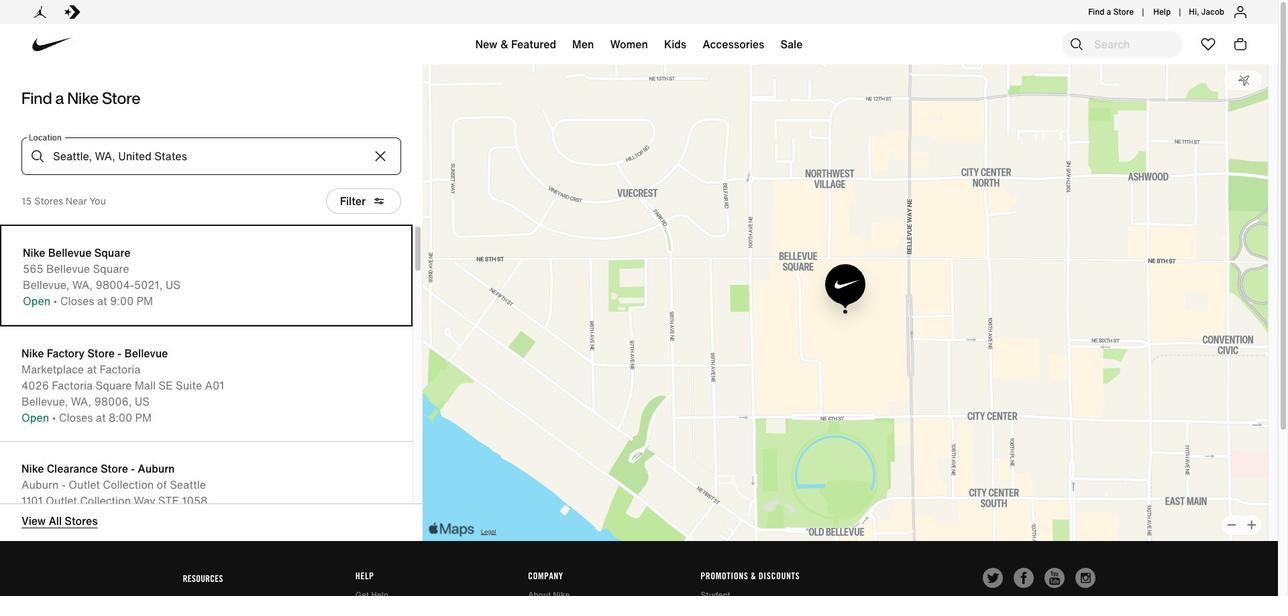 Task type: locate. For each thing, give the bounding box(es) containing it.
open search modal image
[[1069, 36, 1085, 52]]

hi, jacob. account & favorites element
[[1189, 6, 1225, 18]]

favorites image
[[1201, 36, 1217, 52]]

jordan image
[[32, 4, 48, 20]]

facebook image
[[1014, 569, 1034, 589]]

None search field
[[46, 137, 401, 175]]

menu bar
[[228, 27, 1050, 67]]

youtube image
[[1045, 569, 1065, 589]]



Task type: describe. For each thing, give the bounding box(es) containing it.
converse image
[[64, 4, 81, 20]]

Search Products text field
[[1062, 31, 1183, 58]]

nike home page image
[[26, 18, 78, 71]]

twitter image
[[983, 569, 1003, 589]]

instagram image
[[1076, 569, 1096, 589]]



Task type: vqa. For each thing, say whether or not it's contained in the screenshot.
'Instagram' image
yes



